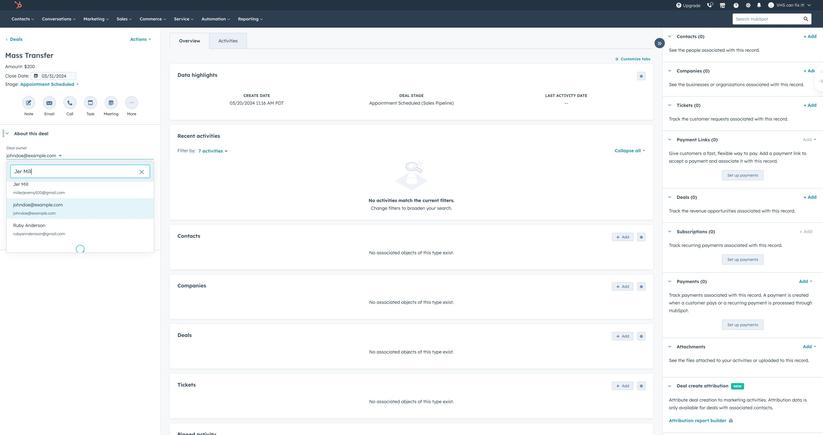 Task type: describe. For each thing, give the bounding box(es) containing it.
jacob simon image
[[769, 2, 775, 8]]

note image
[[26, 100, 32, 106]]

more image
[[129, 100, 135, 106]]

2 caret image from the top
[[668, 281, 672, 282]]

MM/DD/YYYY text field
[[30, 72, 76, 80]]



Task type: vqa. For each thing, say whether or not it's contained in the screenshot.
Search activities Search Box
no



Task type: locate. For each thing, give the bounding box(es) containing it.
1 caret image from the top
[[668, 70, 672, 72]]

task image
[[88, 100, 93, 106]]

Search search field
[[11, 165, 150, 178]]

email image
[[46, 100, 52, 106]]

alert
[[178, 161, 646, 212]]

clear input image
[[139, 170, 144, 175]]

meeting image
[[108, 100, 114, 106]]

menu
[[673, 0, 816, 10]]

-- text field
[[6, 167, 154, 177]]

0 vertical spatial caret image
[[668, 70, 672, 72]]

3 caret image from the top
[[668, 386, 672, 387]]

1 vertical spatial caret image
[[668, 281, 672, 282]]

call image
[[67, 100, 73, 106]]

list box
[[7, 178, 154, 259]]

caret image
[[668, 36, 672, 37], [668, 104, 672, 106], [5, 133, 9, 134], [668, 139, 672, 140], [668, 196, 672, 198], [668, 231, 672, 232], [668, 346, 672, 348]]

2 vertical spatial caret image
[[668, 386, 672, 387]]

Search HubSpot search field
[[733, 14, 801, 24]]

caret image
[[668, 70, 672, 72], [668, 281, 672, 282], [668, 386, 672, 387]]

marketplaces image
[[720, 3, 726, 9]]

navigation
[[170, 33, 247, 49]]



